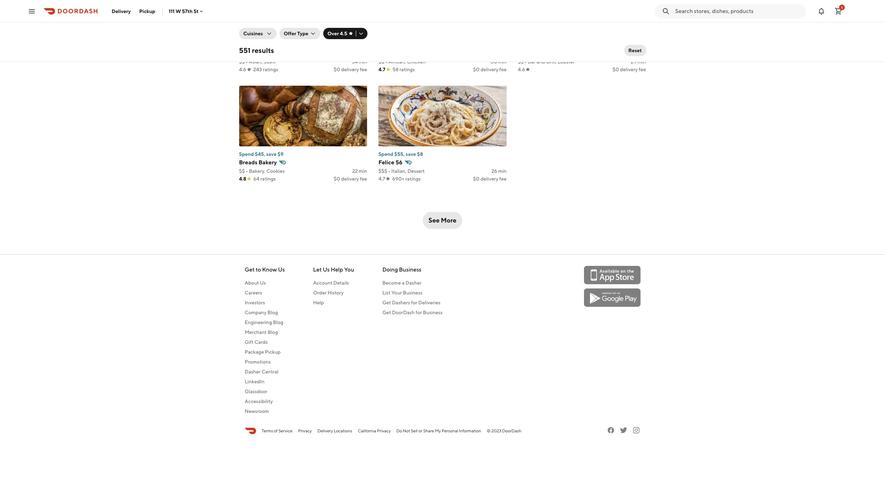 Task type: describe. For each thing, give the bounding box(es) containing it.
know
[[262, 267, 277, 273]]

results
[[252, 46, 274, 54]]

glassdoor link
[[245, 389, 285, 396]]

save for felice 56
[[406, 152, 416, 157]]

pickup button
[[135, 5, 160, 17]]

to
[[256, 267, 261, 273]]

1 horizontal spatial us
[[278, 267, 285, 273]]

$$ for $$ • african, chicken
[[378, 59, 384, 65]]

chicken
[[407, 59, 426, 65]]

dasher inside become a dasher "link"
[[406, 281, 422, 286]]

$0 for felice 56
[[473, 176, 480, 182]]

• left african,
[[385, 59, 387, 65]]

• for pokeworks
[[246, 59, 248, 65]]

delivery locations
[[317, 429, 352, 434]]

lobster
[[558, 59, 575, 65]]

get dashers for deliveries
[[382, 300, 441, 306]]

see more button
[[423, 212, 462, 229]]

see more
[[429, 217, 457, 224]]

become
[[382, 281, 401, 286]]

order
[[313, 290, 327, 296]]

60 min
[[491, 59, 507, 65]]

felice
[[378, 159, 394, 166]]

4.7 for 58 ratings
[[378, 67, 385, 72]]

delivery for delivery locations
[[317, 429, 333, 434]]

glassdoor
[[245, 389, 267, 395]]

reset
[[628, 48, 642, 53]]

do not sell or share my personal information link
[[396, 429, 481, 435]]

w
[[176, 8, 181, 14]]

reset button
[[624, 45, 646, 56]]

company
[[245, 310, 267, 316]]

become a dasher
[[382, 281, 422, 286]]

over 4.5
[[327, 31, 347, 36]]

company blog
[[245, 310, 278, 316]]

delivery for breads bakery
[[341, 176, 359, 182]]

bakery
[[259, 159, 277, 166]]

terms of service link
[[262, 429, 292, 435]]

a
[[402, 281, 405, 286]]

dessert
[[407, 169, 425, 174]]

• for felice 56
[[388, 169, 390, 174]]

2 vertical spatial business
[[423, 310, 443, 316]]

ratings for felice 56
[[405, 176, 421, 182]]

$45,
[[255, 152, 265, 157]]

get dashers for deliveries link
[[382, 300, 443, 307]]

34
[[352, 59, 358, 65]]

let us help you
[[313, 267, 354, 273]]

fee for pokeworks
[[360, 67, 367, 72]]

690+ ratings
[[392, 176, 421, 182]]

dasher central
[[245, 370, 279, 375]]

min for pokeworks
[[359, 59, 367, 65]]

st
[[194, 8, 199, 14]]

22 min
[[352, 169, 367, 174]]

$$$ • italian, dessert
[[378, 169, 425, 174]]

29
[[631, 59, 637, 65]]

notification bell image
[[817, 7, 826, 15]]

$55,
[[394, 152, 405, 157]]

111 w 57th st button
[[169, 8, 204, 14]]

details
[[333, 281, 349, 286]]

blog for merchant blog
[[268, 330, 278, 336]]

about
[[245, 281, 259, 286]]

2023
[[491, 429, 501, 434]]

bakery,
[[249, 169, 265, 174]]

delivery locations link
[[317, 429, 352, 435]]

bar
[[528, 59, 536, 65]]

asian,
[[249, 59, 263, 65]]

dashers
[[392, 300, 410, 306]]

get doordash for business
[[382, 310, 443, 316]]

history
[[328, 290, 344, 296]]

open menu image
[[28, 7, 36, 15]]

doordash on twitter image
[[619, 427, 628, 435]]

information
[[459, 429, 481, 434]]

merchant blog
[[245, 330, 278, 336]]

package pickup
[[245, 350, 281, 355]]

111
[[169, 8, 175, 14]]

list
[[382, 290, 391, 296]]

• left bar on the top of page
[[525, 59, 527, 65]]

delivery for felice 56
[[481, 176, 498, 182]]

and
[[537, 59, 545, 65]]

min for felice 56
[[498, 169, 507, 174]]

doing
[[382, 267, 398, 273]]

do not sell or share my personal information
[[396, 429, 481, 434]]

22
[[352, 169, 358, 174]]

1 vertical spatial doordash
[[502, 429, 521, 434]]

0 items, open order cart image
[[834, 7, 843, 15]]

$$ for $$ • bakery, cookies
[[239, 169, 245, 174]]

do
[[396, 429, 402, 434]]

60
[[491, 59, 497, 65]]

$$ • bakery, cookies
[[239, 169, 285, 174]]

2 privacy from the left
[[377, 429, 391, 434]]

64
[[253, 176, 259, 182]]

deliveries
[[418, 300, 441, 306]]

delivery for pokeworks
[[341, 67, 359, 72]]

57th
[[182, 8, 193, 14]]

save for breads bakery
[[266, 152, 277, 157]]

sushi
[[264, 59, 276, 65]]

delivery for delivery
[[112, 8, 131, 14]]

pickup inside pickup button
[[139, 8, 155, 14]]

26
[[491, 169, 497, 174]]

58 ratings
[[392, 67, 415, 72]]

african,
[[388, 59, 406, 65]]

delivery down 60
[[481, 67, 498, 72]]

1 button
[[831, 4, 846, 18]]

you
[[344, 267, 354, 273]]

$0 delivery fee for breads bakery
[[334, 176, 367, 182]]

offer
[[284, 31, 296, 36]]

locations
[[334, 429, 352, 434]]

$0 for pokeworks
[[334, 67, 340, 72]]



Task type: locate. For each thing, give the bounding box(es) containing it.
1 vertical spatial blog
[[273, 320, 283, 326]]

0 vertical spatial dasher
[[406, 281, 422, 286]]

account details
[[313, 281, 349, 286]]

0 horizontal spatial dasher
[[245, 370, 261, 375]]

delivery down 26
[[481, 176, 498, 182]]

package
[[245, 350, 264, 355]]

4.6 for $0 delivery fee
[[518, 67, 525, 72]]

privacy link
[[298, 429, 312, 435]]

0 vertical spatial doordash
[[392, 310, 415, 316]]

1 vertical spatial 4.7
[[378, 176, 385, 182]]

ratings down $$ • bakery, cookies at top
[[260, 176, 276, 182]]

2 save from the left
[[406, 152, 416, 157]]

blog down engineering blog link
[[268, 330, 278, 336]]

for down get dashers for deliveries link
[[416, 310, 422, 316]]

account details link
[[313, 280, 354, 287]]

$0 delivery fee down 26
[[473, 176, 507, 182]]

Store search: begin typing to search for stores available on DoorDash text field
[[675, 7, 802, 15]]

fee down 26 min
[[499, 176, 507, 182]]

1 vertical spatial delivery
[[317, 429, 333, 434]]

1 horizontal spatial save
[[406, 152, 416, 157]]

58
[[392, 67, 399, 72]]

list your business
[[382, 290, 422, 296]]

doing business
[[382, 267, 421, 273]]

spend
[[239, 152, 254, 157], [378, 152, 393, 157]]

order history
[[313, 290, 344, 296]]

ratings down $$ • african, chicken
[[400, 67, 415, 72]]

4.7 down the $$$
[[378, 176, 385, 182]]

1 vertical spatial pickup
[[265, 350, 281, 355]]

1 save from the left
[[266, 152, 277, 157]]

$0 delivery fee for pokeworks
[[334, 67, 367, 72]]

delivery left locations
[[317, 429, 333, 434]]

2 vertical spatial get
[[382, 310, 391, 316]]

delivery
[[112, 8, 131, 14], [317, 429, 333, 434]]

california privacy link
[[358, 429, 391, 435]]

help left you
[[331, 267, 343, 273]]

$$$
[[378, 169, 387, 174]]

dasher up linkedin
[[245, 370, 261, 375]]

ratings for pokeworks
[[263, 67, 278, 72]]

fee down 60 min
[[499, 67, 507, 72]]

$$ • african, chicken
[[378, 59, 426, 65]]

accessibility link
[[245, 399, 285, 406]]

fee down 22 min
[[360, 176, 367, 182]]

pickup left "111"
[[139, 8, 155, 14]]

1 horizontal spatial pickup
[[265, 350, 281, 355]]

• right the $$$
[[388, 169, 390, 174]]

1 vertical spatial business
[[403, 290, 422, 296]]

delivery down 22
[[341, 176, 359, 182]]

fee down 29 min
[[639, 67, 646, 72]]

2 horizontal spatial us
[[323, 267, 330, 273]]

spend for felice 56
[[378, 152, 393, 157]]

1 horizontal spatial dasher
[[406, 281, 422, 286]]

investors link
[[245, 300, 285, 307]]

business up get dashers for deliveries link
[[403, 290, 422, 296]]

spend $55, save $8
[[378, 152, 423, 157]]

for up get doordash for business link
[[411, 300, 417, 306]]

pokeworks
[[239, 50, 268, 57]]

save left $8
[[406, 152, 416, 157]]

business up become a dasher "link"
[[399, 267, 421, 273]]

us up careers link
[[260, 281, 266, 286]]

$$ down 551 at the left top of the page
[[239, 59, 245, 65]]

promotions
[[245, 360, 271, 365]]

0 horizontal spatial us
[[260, 281, 266, 286]]

min right 29
[[638, 59, 646, 65]]

cuisines button
[[239, 28, 277, 39]]

sell
[[411, 429, 418, 434]]

delivery down 34
[[341, 67, 359, 72]]

$0 delivery fee for felice 56
[[473, 176, 507, 182]]

0 horizontal spatial spend
[[239, 152, 254, 157]]

1 horizontal spatial privacy
[[377, 429, 391, 434]]

1 4.7 from the top
[[378, 67, 385, 72]]

551 results
[[239, 46, 274, 54]]

0 vertical spatial 4.7
[[378, 67, 385, 72]]

min right 22
[[359, 169, 367, 174]]

$0 delivery fee
[[334, 67, 367, 72], [473, 67, 507, 72], [613, 67, 646, 72], [334, 176, 367, 182], [473, 176, 507, 182]]

blog inside company blog link
[[268, 310, 278, 316]]

4.7 for 690+ ratings
[[378, 176, 385, 182]]

for for doordash
[[416, 310, 422, 316]]

newsroom
[[245, 409, 269, 415]]

for
[[411, 300, 417, 306], [416, 310, 422, 316]]

0 horizontal spatial pickup
[[139, 8, 155, 14]]

us for let us help you
[[323, 267, 330, 273]]

min right 26
[[498, 169, 507, 174]]

dasher up list your business link on the bottom of page
[[406, 281, 422, 286]]

4.5
[[340, 31, 347, 36]]

or
[[419, 429, 422, 434]]

us right know
[[278, 267, 285, 273]]

terms of service
[[262, 429, 292, 434]]

0 horizontal spatial privacy
[[298, 429, 312, 434]]

29 min
[[631, 59, 646, 65]]

over
[[327, 31, 339, 36]]

california privacy
[[358, 429, 391, 434]]

privacy left do
[[377, 429, 391, 434]]

us
[[278, 267, 285, 273], [323, 267, 330, 273], [260, 281, 266, 286]]

service
[[279, 429, 292, 434]]

64 ratings
[[253, 176, 276, 182]]

get for get dashers for deliveries
[[382, 300, 391, 306]]

your
[[392, 290, 402, 296]]

blog down investors link in the bottom left of the page
[[268, 310, 278, 316]]

0 horizontal spatial delivery
[[112, 8, 131, 14]]

1 spend from the left
[[239, 152, 254, 157]]

delivery button
[[107, 5, 135, 17]]

$$ left african,
[[378, 59, 384, 65]]

business down deliveries at the bottom left
[[423, 310, 443, 316]]

get for get to know us
[[245, 267, 255, 273]]

0 horizontal spatial 4.6
[[239, 67, 246, 72]]

• left asian,
[[246, 59, 248, 65]]

dasher inside dasher central link
[[245, 370, 261, 375]]

about us link
[[245, 280, 285, 287]]

ratings down dessert
[[405, 176, 421, 182]]

offer type button
[[279, 28, 320, 39]]

111 w 57th st
[[169, 8, 199, 14]]

pickup inside package pickup link
[[265, 350, 281, 355]]

2 spend from the left
[[378, 152, 393, 157]]

doordash on facebook image
[[607, 427, 615, 435]]

1 vertical spatial dasher
[[245, 370, 261, 375]]

4.7 left 58
[[378, 67, 385, 72]]

min for breads bakery
[[359, 169, 367, 174]]

34 min
[[352, 59, 367, 65]]

business
[[399, 267, 421, 273], [403, 290, 422, 296], [423, 310, 443, 316]]

grill,
[[546, 59, 557, 65]]

1 vertical spatial get
[[382, 300, 391, 306]]

0 vertical spatial blog
[[268, 310, 278, 316]]

min right 34
[[359, 59, 367, 65]]

2 vertical spatial blog
[[268, 330, 278, 336]]

1 privacy from the left
[[298, 429, 312, 434]]

type
[[297, 31, 308, 36]]

get for get doordash for business
[[382, 310, 391, 316]]

2 4.7 from the top
[[378, 176, 385, 182]]

breads bakery
[[239, 159, 277, 166]]

us for about us
[[260, 281, 266, 286]]

$9
[[278, 152, 284, 157]]

central
[[262, 370, 279, 375]]

investors
[[245, 300, 265, 306]]

0 horizontal spatial doordash
[[392, 310, 415, 316]]

account
[[313, 281, 332, 286]]

us right let
[[323, 267, 330, 273]]

linkedin
[[245, 379, 264, 385]]

blog for company blog
[[268, 310, 278, 316]]

delivery
[[341, 67, 359, 72], [481, 67, 498, 72], [620, 67, 638, 72], [341, 176, 359, 182], [481, 176, 498, 182]]

1 horizontal spatial spend
[[378, 152, 393, 157]]

fee for breads bakery
[[360, 176, 367, 182]]

careers
[[245, 290, 262, 296]]

1 horizontal spatial doordash
[[502, 429, 521, 434]]

$$ left bar on the top of page
[[518, 59, 524, 65]]

delivery inside button
[[112, 8, 131, 14]]

for for dashers
[[411, 300, 417, 306]]

1 4.6 from the left
[[239, 67, 246, 72]]

1 horizontal spatial help
[[331, 267, 343, 273]]

fee for felice 56
[[499, 176, 507, 182]]

spend up breads
[[239, 152, 254, 157]]

merchant blog link
[[245, 329, 285, 336]]

$$ for $$ • asian, sushi
[[239, 59, 245, 65]]

$$ for $$ • bar and grill, lobster
[[518, 59, 524, 65]]

0 vertical spatial business
[[399, 267, 421, 273]]

delivery left pickup button
[[112, 8, 131, 14]]

careers link
[[245, 290, 285, 297]]

get
[[245, 267, 255, 273], [382, 300, 391, 306], [382, 310, 391, 316]]

1 horizontal spatial 4.6
[[518, 67, 525, 72]]

spend up felice
[[378, 152, 393, 157]]

spend $45, save $9
[[239, 152, 284, 157]]

0 horizontal spatial save
[[266, 152, 277, 157]]

not
[[403, 429, 410, 434]]

©
[[487, 429, 491, 434]]

pickup up promotions link
[[265, 350, 281, 355]]

doordash down dashers
[[392, 310, 415, 316]]

cookies
[[266, 169, 285, 174]]

2 4.6 from the left
[[518, 67, 525, 72]]

blog for engineering blog
[[273, 320, 283, 326]]

doordash right 2023
[[502, 429, 521, 434]]

0 vertical spatial help
[[331, 267, 343, 273]]

spend for breads bakery
[[239, 152, 254, 157]]

breads
[[239, 159, 257, 166]]

order history link
[[313, 290, 354, 297]]

1
[[841, 5, 843, 9]]

package pickup link
[[245, 349, 285, 356]]

doordash on instagram image
[[632, 427, 640, 435]]

help down order
[[313, 300, 324, 306]]

0 vertical spatial delivery
[[112, 8, 131, 14]]

privacy right service
[[298, 429, 312, 434]]

blog inside engineering blog link
[[273, 320, 283, 326]]

4.6 down $$ • bar and grill, lobster
[[518, 67, 525, 72]]

$$ up 4.8 at the top left of the page
[[239, 169, 245, 174]]

• down breads
[[246, 169, 248, 174]]

243 ratings
[[253, 67, 278, 72]]

1 vertical spatial help
[[313, 300, 324, 306]]

delivery down 29
[[620, 67, 638, 72]]

more
[[441, 217, 457, 224]]

4.6 for 243 ratings
[[239, 67, 246, 72]]

save up bakery on the top left of page
[[266, 152, 277, 157]]

linkedin link
[[245, 379, 285, 386]]

blog down company blog link
[[273, 320, 283, 326]]

© 2023 doordash
[[487, 429, 521, 434]]

• for breads bakery
[[246, 169, 248, 174]]

list your business link
[[382, 290, 443, 297]]

$$ • bar and grill, lobster
[[518, 59, 575, 65]]

fee down 34 min
[[360, 67, 367, 72]]

$0 delivery fee down 34
[[334, 67, 367, 72]]

0 horizontal spatial help
[[313, 300, 324, 306]]

26 min
[[491, 169, 507, 174]]

ratings for breads bakery
[[260, 176, 276, 182]]

terms
[[262, 429, 273, 434]]

over 4.5 button
[[323, 28, 367, 39]]

0 vertical spatial pickup
[[139, 8, 155, 14]]

0 vertical spatial for
[[411, 300, 417, 306]]

privacy
[[298, 429, 312, 434], [377, 429, 391, 434]]

min right 60
[[498, 59, 507, 65]]

help
[[331, 267, 343, 273], [313, 300, 324, 306]]

$0 delivery fee down 29
[[613, 67, 646, 72]]

$0 delivery fee down 22
[[334, 176, 367, 182]]

1 vertical spatial for
[[416, 310, 422, 316]]

italian,
[[391, 169, 406, 174]]

$0 delivery fee down 60
[[473, 67, 507, 72]]

$0 for breads bakery
[[334, 176, 340, 182]]

accessibility
[[245, 399, 273, 405]]

4.6 left 243
[[239, 67, 246, 72]]

$$
[[239, 59, 245, 65], [378, 59, 384, 65], [518, 59, 524, 65], [239, 169, 245, 174]]

pickup
[[139, 8, 155, 14], [265, 350, 281, 355]]

1 horizontal spatial delivery
[[317, 429, 333, 434]]

ratings down the sushi
[[263, 67, 278, 72]]

0 vertical spatial get
[[245, 267, 255, 273]]

blog inside merchant blog link
[[268, 330, 278, 336]]

us inside about us link
[[260, 281, 266, 286]]

felice 56
[[378, 159, 403, 166]]

dasher central link
[[245, 369, 285, 376]]



Task type: vqa. For each thing, say whether or not it's contained in the screenshot.
1,000+ inside reviews 1,000+ ratings • 10 public reviews
no



